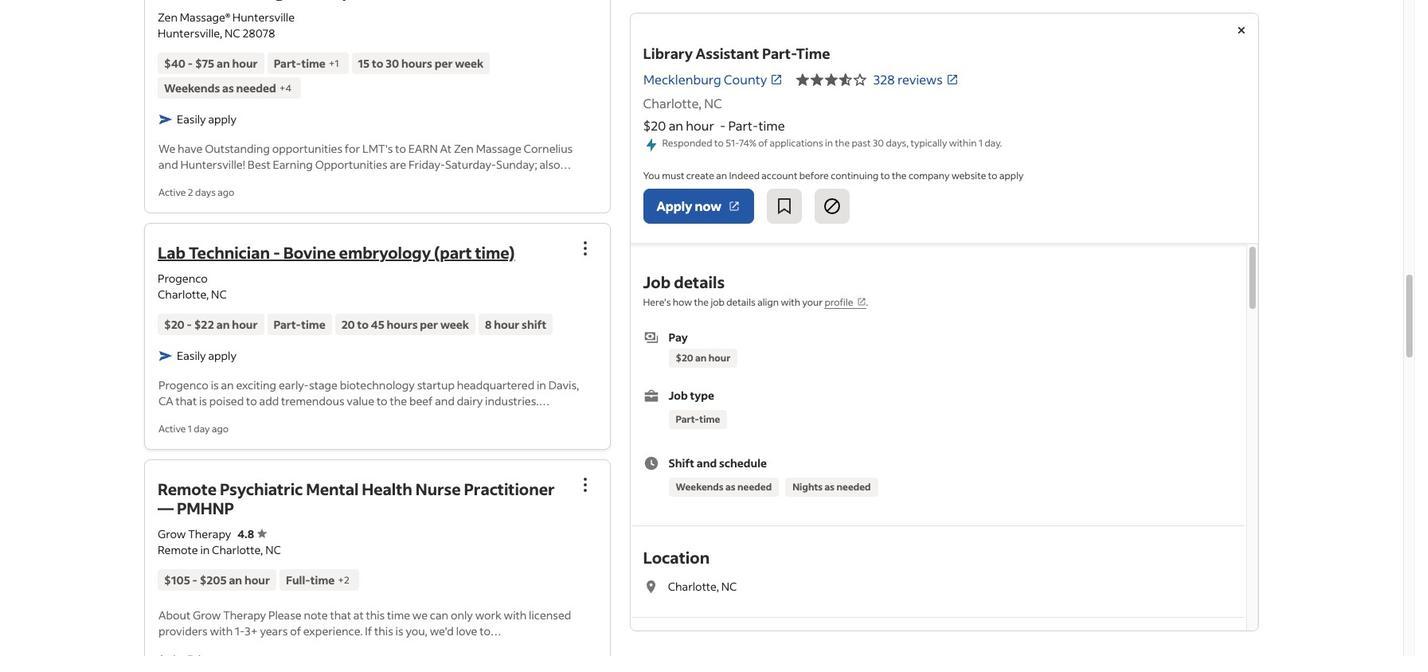 Task type: locate. For each thing, give the bounding box(es) containing it.
$20 left $22 at the left of the page
[[164, 317, 185, 332]]

0 horizontal spatial of
[[290, 624, 301, 639]]

part-time for charlotte, nc
[[676, 414, 721, 425]]

1 horizontal spatial in
[[537, 378, 546, 393]]

health
[[362, 479, 412, 500]]

0 vertical spatial easily
[[177, 112, 206, 127]]

- left bovine
[[273, 242, 280, 263]]

active for and
[[158, 186, 186, 198]]

apply down day.
[[1000, 170, 1024, 182]]

is up poised
[[211, 378, 219, 393]]

charlotte, inside lab technician - bovine embryology (part time) progenco charlotte, nc
[[158, 287, 209, 302]]

1 vertical spatial easily apply
[[177, 348, 237, 363]]

charlotte, up $22 at the left of the page
[[158, 287, 209, 302]]

2 horizontal spatial as
[[825, 481, 835, 493]]

active down ca
[[158, 423, 186, 435]]

2 left days
[[188, 186, 193, 198]]

0 vertical spatial with
[[781, 296, 801, 308]]

+ inside full-time + 2
[[338, 574, 344, 586]]

experience.
[[303, 624, 363, 639]]

1 horizontal spatial is
[[211, 378, 219, 393]]

for
[[345, 141, 360, 156]]

$40
[[164, 56, 186, 71]]

51-
[[726, 137, 739, 149]]

1 horizontal spatial part-time
[[676, 414, 721, 425]]

time up applications
[[759, 117, 785, 134]]

we'd
[[430, 624, 454, 639]]

0 vertical spatial in
[[825, 137, 834, 149]]

as down $40 - $75 an hour
[[222, 81, 234, 96]]

2 horizontal spatial 1
[[979, 137, 983, 149]]

of inside about grow therapy please note that at this time we can only work with licensed providers with 1-3+ years of experience. if this is you, we'd love to…
[[290, 624, 301, 639]]

align
[[758, 296, 779, 308]]

is left you,
[[396, 624, 403, 639]]

apply now
[[657, 198, 722, 214]]

website
[[952, 170, 987, 182]]

0 vertical spatial job
[[644, 272, 671, 292]]

1 vertical spatial zen
[[454, 141, 474, 156]]

1 horizontal spatial as
[[726, 481, 736, 493]]

0 vertical spatial remote
[[158, 479, 217, 500]]

0 vertical spatial 1
[[335, 57, 339, 69]]

needed down schedule
[[738, 481, 772, 493]]

0 vertical spatial details
[[674, 272, 725, 292]]

0 vertical spatial that
[[176, 394, 197, 409]]

nc inside lab technician - bovine embryology (part time) progenco charlotte, nc
[[211, 287, 227, 302]]

per for 20 to 45 hours per week
[[420, 317, 438, 332]]

$20 an hour
[[676, 352, 731, 364]]

1 vertical spatial progenco
[[158, 378, 209, 393]]

time inside about grow therapy please note that at this time we can only work with licensed providers with 1-3+ years of experience. if this is you, we'd love to…
[[387, 608, 410, 623]]

1 vertical spatial week
[[440, 317, 469, 332]]

an
[[217, 56, 230, 71], [669, 117, 684, 134], [717, 170, 728, 182], [216, 317, 230, 332], [696, 352, 707, 364], [221, 378, 234, 393], [229, 573, 242, 588]]

$20 down pay in the bottom of the page
[[676, 352, 694, 364]]

0 vertical spatial ago
[[218, 186, 234, 198]]

as for nights as needed
[[825, 481, 835, 493]]

of
[[759, 137, 768, 149], [290, 624, 301, 639]]

job actions for lab technician - bovine embryology (part time) is collapsed image
[[576, 239, 595, 258]]

apply for we have outstanding opportunities for lmt's to earn at zen massage cornelius and huntersville! best earning opportunities are friday-saturday-sunday; also…
[[208, 112, 237, 127]]

an up responded
[[669, 117, 684, 134]]

0 vertical spatial part-time
[[274, 317, 325, 332]]

easily up have
[[177, 112, 206, 127]]

that inside about grow therapy please note that at this time we can only work with licensed providers with 1-3+ years of experience. if this is you, we'd love to…
[[330, 608, 351, 623]]

1 horizontal spatial +
[[329, 57, 335, 69]]

shift
[[669, 456, 695, 471]]

to right continuing
[[881, 170, 890, 182]]

- left $75
[[188, 56, 193, 71]]

that up experience.
[[330, 608, 351, 623]]

1 vertical spatial weekends
[[676, 481, 724, 493]]

0 horizontal spatial is
[[199, 394, 207, 409]]

0 vertical spatial and
[[158, 157, 178, 172]]

2 vertical spatial $20
[[676, 352, 694, 364]]

nc
[[225, 26, 240, 41], [705, 95, 723, 111], [211, 287, 227, 302], [265, 543, 281, 558], [722, 579, 737, 594]]

huntersville
[[232, 10, 295, 25]]

zen
[[158, 10, 178, 25], [454, 141, 474, 156]]

in left past
[[825, 137, 834, 149]]

industries.…
[[485, 394, 550, 409]]

apply down the "weekends as needed + 4"
[[208, 112, 237, 127]]

$20 up responded
[[644, 117, 667, 134]]

ago for is
[[212, 423, 229, 435]]

with right work
[[504, 608, 527, 623]]

grow down —
[[158, 527, 186, 542]]

part- up 4
[[274, 56, 301, 71]]

to left 51-
[[715, 137, 724, 149]]

details right job
[[727, 296, 756, 308]]

huntersville!
[[180, 157, 245, 172]]

2 horizontal spatial and
[[697, 456, 717, 471]]

.
[[867, 296, 869, 308]]

davis,
[[548, 378, 579, 393]]

job type
[[669, 388, 715, 403]]

1 vertical spatial in
[[537, 378, 546, 393]]

progenco
[[158, 271, 208, 286], [158, 378, 209, 393]]

in inside progenco is an exciting early-stage biotechnology startup headquartered in davis, ca that is poised to add tremendous value to the beef and dairy industries.…
[[537, 378, 546, 393]]

full-time + 2
[[286, 573, 349, 588]]

2 vertical spatial in
[[200, 543, 210, 558]]

ago right days
[[218, 186, 234, 198]]

1 vertical spatial easily
[[177, 348, 206, 363]]

1 vertical spatial with
[[504, 608, 527, 623]]

1 horizontal spatial 1
[[335, 57, 339, 69]]

0 horizontal spatial +
[[279, 82, 285, 94]]

as down schedule
[[726, 481, 736, 493]]

grow up providers
[[193, 608, 221, 623]]

is left poised
[[199, 394, 207, 409]]

1 horizontal spatial needed
[[738, 481, 772, 493]]

1 horizontal spatial grow
[[193, 608, 221, 623]]

exciting
[[236, 378, 276, 393]]

1 vertical spatial charlotte, nc
[[668, 579, 737, 594]]

8 hour shift
[[485, 317, 546, 332]]

time left 20
[[301, 317, 325, 332]]

0 vertical spatial week
[[455, 56, 484, 71]]

as
[[222, 81, 234, 96], [726, 481, 736, 493], [825, 481, 835, 493]]

in
[[825, 137, 834, 149], [537, 378, 546, 393], [200, 543, 210, 558]]

0 vertical spatial charlotte, nc
[[644, 95, 723, 111]]

to…
[[480, 624, 502, 639]]

0 vertical spatial zen
[[158, 10, 178, 25]]

0 vertical spatial easily apply
[[177, 112, 237, 127]]

1 vertical spatial 2
[[344, 574, 349, 586]]

0 vertical spatial hours
[[401, 56, 432, 71]]

easily apply down $22 at the left of the page
[[177, 348, 237, 363]]

+ inside part-time + 1
[[329, 57, 335, 69]]

stage
[[309, 378, 338, 393]]

needed left 4
[[236, 81, 276, 96]]

an up type
[[696, 352, 707, 364]]

tremendous
[[281, 394, 345, 409]]

close job details image
[[1232, 21, 1251, 40]]

time up note
[[310, 573, 335, 588]]

2 active from the top
[[158, 423, 186, 435]]

328
[[874, 71, 895, 88]]

0 horizontal spatial details
[[674, 272, 725, 292]]

active left days
[[158, 186, 186, 198]]

as right nights
[[825, 481, 835, 493]]

0 vertical spatial therapy
[[188, 527, 231, 542]]

hour up the "weekends as needed + 4"
[[232, 56, 258, 71]]

dairy
[[457, 394, 483, 409]]

apply for progenco is an exciting early-stage biotechnology startup headquartered in davis, ca that is poised to add tremendous value to the beef and dairy industries.…
[[208, 348, 237, 363]]

reviews
[[898, 71, 943, 88]]

1 vertical spatial ago
[[212, 423, 229, 435]]

therapy
[[188, 527, 231, 542], [223, 608, 266, 623]]

0 vertical spatial progenco
[[158, 271, 208, 286]]

2 up about grow therapy please note that at this time we can only work with licensed providers with 1-3+ years of experience. if this is you, we'd love to…
[[344, 574, 349, 586]]

therapy up 1-
[[223, 608, 266, 623]]

bovine
[[283, 242, 336, 263]]

charlotte, nc down mecklenburg
[[644, 95, 723, 111]]

1 vertical spatial +
[[279, 82, 285, 94]]

details up how at the top of the page
[[674, 272, 725, 292]]

with
[[781, 296, 801, 308], [504, 608, 527, 623], [210, 624, 233, 639]]

30 right 15
[[386, 56, 399, 71]]

we have outstanding opportunities for lmt's to earn at zen massage cornelius and huntersville! best earning opportunities are friday-saturday-sunday; also…
[[158, 141, 573, 172]]

weekends
[[164, 81, 220, 96], [676, 481, 724, 493]]

massage®
[[180, 10, 230, 25]]

$20 for $20 - $22 an hour
[[164, 317, 185, 332]]

1 left day
[[188, 423, 192, 435]]

apply
[[208, 112, 237, 127], [1000, 170, 1024, 182], [208, 348, 237, 363]]

needed for weekends as needed
[[738, 481, 772, 493]]

4.8
[[237, 527, 254, 542]]

0 vertical spatial of
[[759, 137, 768, 149]]

and inside we have outstanding opportunities for lmt's to earn at zen massage cornelius and huntersville! best earning opportunities are friday-saturday-sunday; also…
[[158, 157, 178, 172]]

1 horizontal spatial and
[[435, 394, 455, 409]]

with left your
[[781, 296, 801, 308]]

1 vertical spatial remote
[[158, 543, 198, 558]]

easily for have
[[177, 112, 206, 127]]

- for $105 - $205 an hour
[[192, 573, 197, 588]]

needed for weekends as needed + 4
[[236, 81, 276, 96]]

therapy up remote in charlotte, nc
[[188, 527, 231, 542]]

headquartered
[[457, 378, 535, 393]]

is inside about grow therapy please note that at this time we can only work with licensed providers with 1-3+ years of experience. if this is you, we'd love to…
[[396, 624, 403, 639]]

in down grow therapy
[[200, 543, 210, 558]]

2 horizontal spatial $20
[[676, 352, 694, 364]]

0 vertical spatial weekends
[[164, 81, 220, 96]]

2 vertical spatial +
[[338, 574, 344, 586]]

1 horizontal spatial that
[[330, 608, 351, 623]]

0 horizontal spatial with
[[210, 624, 233, 639]]

74%
[[739, 137, 757, 149]]

remote up grow therapy
[[158, 479, 217, 500]]

0 vertical spatial is
[[211, 378, 219, 393]]

- right $105
[[192, 573, 197, 588]]

progenco up ca
[[158, 378, 209, 393]]

0 horizontal spatial $20
[[164, 317, 185, 332]]

part-
[[763, 44, 796, 63], [274, 56, 301, 71], [729, 117, 759, 134], [274, 317, 301, 332], [676, 414, 700, 425]]

1 vertical spatial hours
[[387, 317, 418, 332]]

0 vertical spatial per
[[435, 56, 453, 71]]

1 horizontal spatial details
[[727, 296, 756, 308]]

0 horizontal spatial weekends
[[164, 81, 220, 96]]

30 right past
[[873, 137, 885, 149]]

- for $40 - $75 an hour
[[188, 56, 193, 71]]

week for 15 to 30 hours per week
[[455, 56, 484, 71]]

as for weekends as needed + 4
[[222, 81, 234, 96]]

the inside progenco is an exciting early-stage biotechnology startup headquartered in davis, ca that is poised to add tremendous value to the beef and dairy industries.…
[[390, 394, 407, 409]]

remote for remote psychiatric mental health nurse practitioner — pmhnp
[[158, 479, 217, 500]]

of down please
[[290, 624, 301, 639]]

how
[[673, 296, 693, 308]]

and down "startup"
[[435, 394, 455, 409]]

1 vertical spatial $20
[[164, 317, 185, 332]]

outstanding
[[205, 141, 270, 156]]

zen up the huntersville,
[[158, 10, 178, 25]]

to up are
[[395, 141, 406, 156]]

1 horizontal spatial 2
[[344, 574, 349, 586]]

15 to 30 hours per week
[[358, 56, 484, 71]]

to inside we have outstanding opportunities for lmt's to earn at zen massage cornelius and huntersville! best earning opportunities are friday-saturday-sunday; also…
[[395, 141, 406, 156]]

1 easily apply from the top
[[177, 112, 237, 127]]

1 horizontal spatial zen
[[454, 141, 474, 156]]

1 left day.
[[979, 137, 983, 149]]

2 vertical spatial is
[[396, 624, 403, 639]]

328 reviews link
[[874, 71, 959, 88]]

0 horizontal spatial 2
[[188, 186, 193, 198]]

an up poised
[[221, 378, 234, 393]]

1 vertical spatial of
[[290, 624, 301, 639]]

- up 51-
[[720, 117, 726, 134]]

+ down part-time + 1
[[279, 82, 285, 94]]

the left beef
[[390, 394, 407, 409]]

shift and schedule
[[669, 456, 767, 471]]

that inside progenco is an exciting early-stage biotechnology startup headquartered in davis, ca that is poised to add tremendous value to the beef and dairy industries.…
[[176, 394, 197, 409]]

+ inside the "weekends as needed + 4"
[[279, 82, 285, 94]]

1 active from the top
[[158, 186, 186, 198]]

2 remote from the top
[[158, 543, 198, 558]]

progenco down lab
[[158, 271, 208, 286]]

2 easily from the top
[[177, 348, 206, 363]]

past
[[852, 137, 871, 149]]

$20 - $22 an hour
[[164, 317, 258, 332]]

the left job
[[694, 296, 709, 308]]

easily apply up have
[[177, 112, 237, 127]]

0 vertical spatial $20
[[644, 117, 667, 134]]

the
[[836, 137, 850, 149], [892, 170, 907, 182], [694, 296, 709, 308], [390, 394, 407, 409]]

active 1 day ago
[[158, 423, 229, 435]]

weekends down shift and schedule
[[676, 481, 724, 493]]

of right 74%
[[759, 137, 768, 149]]

2 vertical spatial with
[[210, 624, 233, 639]]

ago right day
[[212, 423, 229, 435]]

job left type
[[669, 388, 688, 403]]

have
[[178, 141, 203, 156]]

grow inside about grow therapy please note that at this time we can only work with licensed providers with 1-3+ years of experience. if this is you, we'd love to…
[[193, 608, 221, 623]]

1 vertical spatial grow
[[193, 608, 221, 623]]

2 horizontal spatial is
[[396, 624, 403, 639]]

+ right the full-
[[338, 574, 344, 586]]

0 vertical spatial +
[[329, 57, 335, 69]]

45
[[371, 317, 384, 332]]

+ for zen massage® huntersville
[[329, 57, 335, 69]]

library
[[644, 44, 693, 63]]

easily apply
[[177, 112, 237, 127], [177, 348, 237, 363]]

part-time
[[274, 317, 325, 332], [676, 414, 721, 425]]

therapy inside about grow therapy please note that at this time we can only work with licensed providers with 1-3+ years of experience. if this is you, we'd love to…
[[223, 608, 266, 623]]

+ left 15
[[329, 57, 335, 69]]

weekends for weekends as needed
[[676, 481, 724, 493]]

you must create an indeed account before continuing to the company website to apply
[[644, 170, 1024, 182]]

remote for remote in charlotte, nc
[[158, 543, 198, 558]]

1 remote from the top
[[158, 479, 217, 500]]

here's how the job details align with your
[[644, 296, 825, 308]]

grow therapy
[[158, 527, 231, 542]]

days,
[[886, 137, 909, 149]]

1 vertical spatial part-time
[[676, 414, 721, 425]]

1 horizontal spatial $20
[[644, 117, 667, 134]]

- left $22 at the left of the page
[[187, 317, 192, 332]]

2 easily apply from the top
[[177, 348, 237, 363]]

charlotte, nc down location
[[668, 579, 737, 594]]

0 vertical spatial this
[[366, 608, 385, 623]]

2 vertical spatial 1
[[188, 423, 192, 435]]

part-time left 20
[[274, 317, 325, 332]]

0 vertical spatial 30
[[386, 56, 399, 71]]

0 horizontal spatial as
[[222, 81, 234, 96]]

progenco is an exciting early-stage biotechnology startup headquartered in davis, ca that is poised to add tremendous value to the beef and dairy industries.…
[[158, 378, 579, 409]]

hours for 30
[[401, 56, 432, 71]]

0 horizontal spatial grow
[[158, 527, 186, 542]]

sunday;
[[496, 157, 537, 172]]

at
[[440, 141, 452, 156]]

0 horizontal spatial 30
[[386, 56, 399, 71]]

day.
[[985, 137, 1003, 149]]

part-time down type
[[676, 414, 721, 425]]

1 easily from the top
[[177, 112, 206, 127]]

remote down grow therapy
[[158, 543, 198, 558]]

2
[[188, 186, 193, 198], [344, 574, 349, 586]]

hour up responded
[[686, 117, 715, 134]]

2 horizontal spatial needed
[[837, 481, 871, 493]]

0 horizontal spatial needed
[[236, 81, 276, 96]]

time
[[301, 56, 326, 71], [759, 117, 785, 134], [301, 317, 325, 332], [700, 414, 721, 425], [310, 573, 335, 588], [387, 608, 410, 623]]

+
[[329, 57, 335, 69], [279, 82, 285, 94], [338, 574, 344, 586]]

0 vertical spatial active
[[158, 186, 186, 198]]

0 horizontal spatial that
[[176, 394, 197, 409]]

time left 15
[[301, 56, 326, 71]]

remote inside remote psychiatric mental health nurse practitioner — pmhnp
[[158, 479, 217, 500]]

this right the if
[[374, 624, 393, 639]]

details
[[674, 272, 725, 292], [727, 296, 756, 308]]

needed
[[236, 81, 276, 96], [738, 481, 772, 493], [837, 481, 871, 493]]

1 vertical spatial therapy
[[223, 608, 266, 623]]

job details
[[644, 272, 725, 292]]

1 vertical spatial 30
[[873, 137, 885, 149]]

needed right nights
[[837, 481, 871, 493]]

charlotte, down mecklenburg
[[644, 95, 702, 111]]

ago
[[218, 186, 234, 198], [212, 423, 229, 435]]

3+
[[245, 624, 258, 639]]

assistant
[[696, 44, 760, 63]]

hours right the 45
[[387, 317, 418, 332]]

1
[[335, 57, 339, 69], [979, 137, 983, 149], [188, 423, 192, 435]]

0 horizontal spatial and
[[158, 157, 178, 172]]

per
[[435, 56, 453, 71], [420, 317, 438, 332]]

0 horizontal spatial part-time
[[274, 317, 325, 332]]

1 vertical spatial 1
[[979, 137, 983, 149]]

days
[[195, 186, 216, 198]]

apply down $20 - $22 an hour
[[208, 348, 237, 363]]

that right ca
[[176, 394, 197, 409]]

1 vertical spatial job
[[669, 388, 688, 403]]

1 vertical spatial and
[[435, 394, 455, 409]]

and right shift
[[697, 456, 717, 471]]

easily apply for is
[[177, 348, 237, 363]]

2 vertical spatial apply
[[208, 348, 237, 363]]

lab technician - bovine embryology (part time) progenco charlotte, nc
[[158, 242, 515, 302]]

here's
[[644, 296, 671, 308]]

psychiatric
[[220, 479, 303, 500]]



Task type: describe. For each thing, give the bounding box(es) containing it.
also…
[[540, 157, 571, 172]]

work
[[475, 608, 502, 623]]

the left past
[[836, 137, 850, 149]]

location
[[644, 547, 710, 568]]

$40 - $75 an hour
[[164, 56, 258, 71]]

$22
[[194, 317, 214, 332]]

best
[[248, 157, 271, 172]]

before
[[800, 170, 829, 182]]

the left 'company'
[[892, 170, 907, 182]]

hour right 8
[[494, 317, 520, 332]]

4
[[285, 82, 291, 94]]

licensed
[[529, 608, 571, 623]]

week for 20 to 45 hours per week
[[440, 317, 469, 332]]

- inside lab technician - bovine embryology (part time) progenco charlotte, nc
[[273, 242, 280, 263]]

1-
[[235, 624, 245, 639]]

to right 15
[[372, 56, 383, 71]]

account
[[762, 170, 798, 182]]

ago for huntersville!
[[218, 186, 234, 198]]

20 to 45 hours per week
[[341, 317, 469, 332]]

an inside progenco is an exciting early-stage biotechnology startup headquartered in davis, ca that is poised to add tremendous value to the beef and dairy industries.…
[[221, 378, 234, 393]]

are
[[390, 157, 406, 172]]

apply
[[657, 198, 693, 214]]

zen inside we have outstanding opportunities for lmt's to earn at zen massage cornelius and huntersville! best earning opportunities are friday-saturday-sunday; also…
[[454, 141, 474, 156]]

save this job image
[[775, 197, 794, 216]]

you
[[644, 170, 660, 182]]

20
[[341, 317, 355, 332]]

ca
[[158, 394, 173, 409]]

practitioner
[[464, 479, 555, 500]]

library assistant part-time
[[644, 44, 831, 63]]

$20 for $20 an hour
[[676, 352, 694, 364]]

hour left the full-
[[244, 573, 270, 588]]

within
[[950, 137, 977, 149]]

about grow therapy please note that at this time we can only work with licensed providers with 1-3+ years of experience. if this is you, we'd love to…
[[158, 608, 571, 639]]

charlotte, down location
[[668, 579, 720, 594]]

zen massage® huntersville huntersville, nc 28078
[[158, 10, 295, 41]]

beef
[[409, 394, 433, 409]]

full-
[[286, 573, 311, 588]]

county
[[724, 71, 767, 88]]

8
[[485, 317, 492, 332]]

328 reviews
[[874, 71, 943, 88]]

part- up 74%
[[729, 117, 759, 134]]

part-time for active 1 day ago
[[274, 317, 325, 332]]

your
[[803, 296, 823, 308]]

pmhnp
[[177, 498, 234, 519]]

progenco inside lab technician - bovine embryology (part time) progenco charlotte, nc
[[158, 271, 208, 286]]

massage
[[476, 141, 522, 156]]

part- left 20
[[274, 317, 301, 332]]

earn
[[408, 141, 438, 156]]

easily apply for have
[[177, 112, 237, 127]]

day
[[194, 423, 210, 435]]

part- up county
[[763, 44, 796, 63]]

an right "create"
[[717, 170, 728, 182]]

weekends for weekends as needed + 4
[[164, 81, 220, 96]]

3.6 out of 5 stars image
[[796, 70, 868, 89]]

responded
[[663, 137, 713, 149]]

hour up type
[[709, 352, 731, 364]]

mental
[[306, 479, 359, 500]]

opportunities
[[315, 157, 388, 172]]

technician
[[189, 242, 270, 263]]

as for weekends as needed
[[726, 481, 736, 493]]

job actions for remote psychiatric mental health nurse practitioner — pmhnp is collapsed image
[[576, 476, 595, 495]]

can
[[430, 608, 448, 623]]

to down the exciting
[[246, 394, 257, 409]]

part- down "job type"
[[676, 414, 700, 425]]

2 vertical spatial and
[[697, 456, 717, 471]]

must
[[662, 170, 685, 182]]

zen inside zen massage® huntersville huntersville, nc 28078
[[158, 10, 178, 25]]

profile link
[[825, 296, 867, 309]]

2 horizontal spatial with
[[781, 296, 801, 308]]

easily for is
[[177, 348, 206, 363]]

1 horizontal spatial 30
[[873, 137, 885, 149]]

charlotte, nc for library assistant part-time
[[644, 95, 723, 111]]

please
[[268, 608, 302, 623]]

2 horizontal spatial in
[[825, 137, 834, 149]]

to down biotechnology
[[377, 394, 388, 409]]

an right $205
[[229, 573, 242, 588]]

an right $75
[[217, 56, 230, 71]]

4.8 out of five stars rating image
[[237, 527, 267, 542]]

$20 for $20 an hour - part-time
[[644, 117, 667, 134]]

continuing
[[831, 170, 879, 182]]

1 vertical spatial is
[[199, 394, 207, 409]]

1 inside part-time + 1
[[335, 57, 339, 69]]

per for 15 to 30 hours per week
[[435, 56, 453, 71]]

friday-
[[409, 157, 445, 172]]

charlotte, nc for location
[[668, 579, 737, 594]]

0 horizontal spatial 1
[[188, 423, 192, 435]]

not interested image
[[823, 197, 842, 216]]

note
[[304, 608, 328, 623]]

$105 - $205 an hour
[[164, 573, 270, 588]]

embryology
[[339, 242, 431, 263]]

we
[[412, 608, 428, 623]]

+ for grow therapy
[[338, 574, 344, 586]]

—
[[158, 498, 174, 519]]

only
[[451, 608, 473, 623]]

hour right $22 at the left of the page
[[232, 317, 258, 332]]

1 vertical spatial details
[[727, 296, 756, 308]]

1 vertical spatial apply
[[1000, 170, 1024, 182]]

- for $20 - $22 an hour
[[187, 317, 192, 332]]

$75
[[195, 56, 214, 71]]

charlotte, down 4.8
[[212, 543, 263, 558]]

an right $22 at the left of the page
[[216, 317, 230, 332]]

mecklenburg
[[644, 71, 721, 88]]

1 vertical spatial this
[[374, 624, 393, 639]]

responded to 51-74% of applications in the past 30 days, typically within 1 day.
[[663, 137, 1003, 149]]

schedule
[[720, 456, 767, 471]]

we
[[158, 141, 175, 156]]

indeed
[[730, 170, 760, 182]]

now
[[695, 198, 722, 214]]

to right website
[[989, 170, 998, 182]]

time down type
[[700, 414, 721, 425]]

pay
[[669, 330, 688, 345]]

nc inside zen massage® huntersville huntersville, nc 28078
[[225, 26, 240, 41]]

company
[[909, 170, 950, 182]]

job for job type
[[669, 388, 688, 403]]

part-time + 1
[[274, 56, 339, 71]]

applications
[[770, 137, 824, 149]]

lmt's
[[362, 141, 393, 156]]

0 vertical spatial grow
[[158, 527, 186, 542]]

about
[[158, 608, 190, 623]]

early-
[[279, 378, 309, 393]]

if
[[365, 624, 372, 639]]

progenco inside progenco is an exciting early-stage biotechnology startup headquartered in davis, ca that is poised to add tremendous value to the beef and dairy industries.…
[[158, 378, 209, 393]]

job for job details
[[644, 272, 671, 292]]

love
[[456, 624, 477, 639]]

time)
[[475, 242, 515, 263]]

and inside progenco is an exciting early-stage biotechnology startup headquartered in davis, ca that is poised to add tremendous value to the beef and dairy industries.…
[[435, 394, 455, 409]]

typically
[[911, 137, 948, 149]]

needed for nights as needed
[[837, 481, 871, 493]]

at
[[353, 608, 364, 623]]

apply now button
[[644, 189, 755, 224]]

to left the 45
[[357, 317, 369, 332]]

job
[[711, 296, 725, 308]]

(part
[[434, 242, 472, 263]]

biotechnology
[[340, 378, 415, 393]]

mecklenburg county link
[[644, 70, 783, 89]]

weekends as needed
[[676, 481, 772, 493]]

1 horizontal spatial with
[[504, 608, 527, 623]]

poised
[[209, 394, 244, 409]]

$105
[[164, 573, 190, 588]]

hours for 45
[[387, 317, 418, 332]]

0 vertical spatial 2
[[188, 186, 193, 198]]

active for that
[[158, 423, 186, 435]]

2 inside full-time + 2
[[344, 574, 349, 586]]



Task type: vqa. For each thing, say whether or not it's contained in the screenshot.
search: Job title, keywords, or company text box
no



